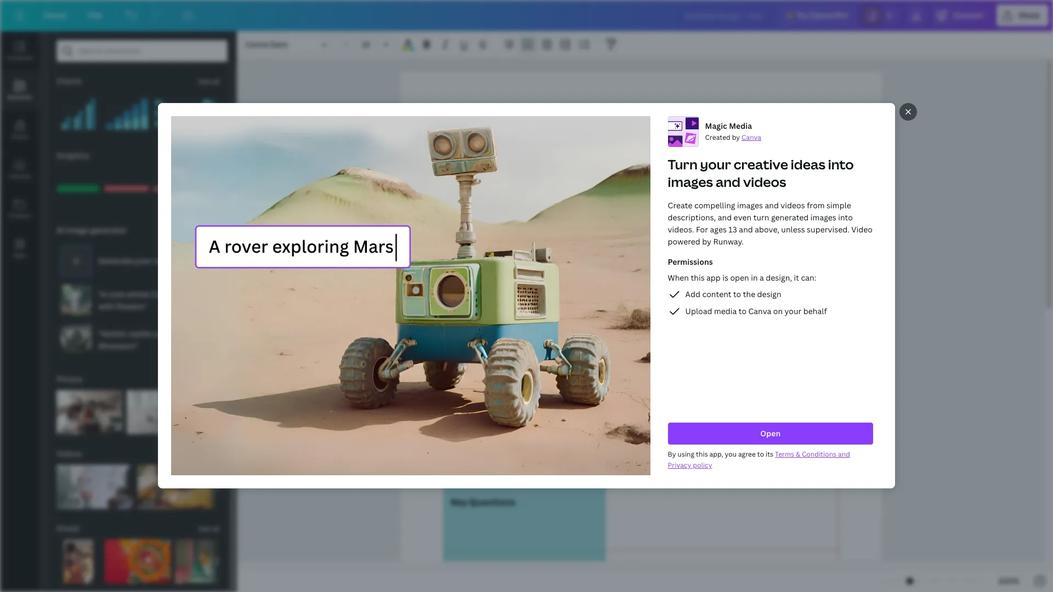 Task type: locate. For each thing, give the bounding box(es) containing it.
turn
[[754, 213, 770, 223]]

create
[[668, 201, 693, 211]]

1 vertical spatial this
[[697, 450, 708, 460]]

generator
[[90, 225, 127, 235]]

all for photos
[[212, 375, 220, 385]]

1 see all from the top
[[199, 77, 220, 86]]

0 vertical spatial your
[[701, 156, 732, 174]]

your for turn
[[701, 156, 732, 174]]

by
[[668, 450, 677, 460]]

0 vertical spatial this
[[691, 273, 705, 283]]

by right surrounded
[[198, 329, 208, 339]]

this up policy on the bottom right of the page
[[697, 450, 708, 460]]

canva right try
[[811, 10, 834, 20]]

charts button
[[55, 70, 82, 92]]

in right "open"
[[752, 273, 758, 283]]

4 all from the top
[[212, 450, 220, 459]]

3 see all from the top
[[199, 375, 220, 385]]

by inside '"gothic castle surrounded by dinosaurs"'
[[198, 329, 208, 339]]

2 vertical spatial canva
[[749, 306, 772, 317]]

this inside permissions when this app is open in a design, it can:
[[691, 273, 705, 283]]

open
[[761, 429, 781, 439]]

your down created
[[701, 156, 732, 174]]

1 horizontal spatial by
[[703, 237, 712, 247]]

diwali
[[57, 524, 79, 534]]

0 horizontal spatial by
[[198, 329, 208, 339]]

by inside magic media created by canva
[[733, 133, 741, 142]]

1 horizontal spatial in
[[752, 273, 758, 283]]

add
[[686, 289, 701, 300]]

see all button for diwali
[[197, 518, 221, 540]]

charts
[[57, 76, 81, 86]]

you
[[725, 450, 737, 460]]

even
[[734, 213, 752, 223]]

3 see from the top
[[199, 375, 210, 385]]

man wearing traditional attire for diwali image
[[175, 540, 241, 584]]

2 vertical spatial to
[[758, 450, 765, 460]]

graphics
[[57, 150, 90, 161]]

5 see all from the top
[[199, 525, 220, 534]]

try
[[797, 10, 809, 20]]

by inside create compelling images and videos from simple descriptions, and even turn generated images into videos. for ages 13 and above, unless supervised. video powered by runway.
[[703, 237, 712, 247]]

0 horizontal spatial in
[[166, 289, 173, 300]]

1 vertical spatial into
[[839, 213, 853, 223]]

3 see all button from the top
[[197, 369, 221, 391]]

see all button for graphics
[[197, 145, 221, 167]]

0 vertical spatial canva
[[811, 10, 834, 20]]

0 vertical spatial by
[[733, 133, 741, 142]]

video
[[852, 225, 873, 235]]

0 vertical spatial to
[[734, 289, 742, 300]]

into inside create compelling images and videos from simple descriptions, and even turn generated images into videos. for ages 13 and above, unless supervised. video powered by runway.
[[839, 213, 853, 223]]

created
[[706, 133, 731, 142]]

see all for diwali
[[199, 525, 220, 534]]

your right on
[[785, 306, 802, 317]]

torn paper banner with space for text image
[[201, 167, 245, 211]]

a left design,
[[760, 273, 765, 283]]

2 see from the top
[[199, 151, 210, 161]]

2 horizontal spatial images
[[811, 213, 837, 223]]

0 horizontal spatial images
[[668, 173, 714, 191]]

in
[[752, 273, 758, 283], [166, 289, 173, 300]]

all
[[212, 77, 220, 86], [212, 151, 220, 161], [212, 375, 220, 385], [212, 450, 220, 459], [212, 525, 220, 534]]

by down media
[[733, 133, 741, 142]]

simple
[[827, 201, 852, 211]]

by
[[733, 133, 741, 142], [703, 237, 712, 247], [198, 329, 208, 339]]

1 vertical spatial by
[[703, 237, 712, 247]]

your for generate
[[135, 256, 152, 266]]

5 see from the top
[[199, 525, 210, 534]]

and
[[716, 173, 741, 191], [765, 201, 779, 211], [718, 213, 732, 223], [740, 225, 754, 235], [839, 450, 851, 460]]

3 all from the top
[[212, 375, 220, 385]]

see for graphics
[[199, 151, 210, 161]]

2 all from the top
[[212, 151, 220, 161]]

by down for
[[703, 237, 712, 247]]

barista making coffee image
[[197, 391, 263, 435]]

2 see all from the top
[[199, 151, 220, 161]]

see
[[199, 77, 210, 86], [199, 151, 210, 161], [199, 375, 210, 385], [199, 450, 210, 459], [199, 525, 210, 534]]

4 see all button from the top
[[197, 443, 221, 465]]

1 vertical spatial videos
[[781, 201, 806, 211]]

ideas
[[791, 156, 826, 174]]

teacher teaching students with digital art image
[[57, 391, 122, 435]]

in inside permissions when this app is open in a design, it can:
[[752, 273, 758, 283]]

dinosaurs"
[[98, 341, 138, 351]]

videos up turn
[[744, 173, 787, 191]]

content
[[703, 289, 732, 300]]

supervised.
[[807, 225, 850, 235]]

canva inside magic media created by canva
[[742, 133, 762, 142]]

your left own
[[135, 256, 152, 266]]

4 see from the top
[[199, 450, 210, 459]]

uploads
[[9, 172, 31, 180]]

"a cute anime cat in a forest with flowers"
[[98, 289, 204, 312]]

1 vertical spatial in
[[166, 289, 173, 300]]

1 vertical spatial canva
[[742, 133, 762, 142]]

convert button
[[932, 4, 993, 26]]

canva inside try canva pro button
[[811, 10, 834, 20]]

a left forest
[[175, 289, 179, 300]]

canva
[[811, 10, 834, 20], [742, 133, 762, 142], [749, 306, 772, 317]]

0 horizontal spatial a
[[175, 289, 179, 300]]

brand button
[[0, 110, 40, 150]]

0 vertical spatial images
[[668, 173, 714, 191]]

2 horizontal spatial your
[[785, 306, 802, 317]]

2 see all button from the top
[[197, 145, 221, 167]]

images
[[668, 173, 714, 191], [738, 201, 763, 211], [811, 213, 837, 223]]

images up even
[[738, 201, 763, 211]]

conditions
[[802, 450, 837, 460]]

templates button
[[0, 31, 40, 71]]

0 vertical spatial videos
[[744, 173, 787, 191]]

in right "cat"
[[166, 289, 173, 300]]

own
[[154, 256, 169, 266]]

flowers"
[[116, 301, 147, 312]]

focused businessman using laptop image
[[127, 391, 193, 435]]

1 vertical spatial to
[[739, 306, 747, 317]]

your
[[701, 156, 732, 174], [135, 256, 152, 266], [785, 306, 802, 317]]

design,
[[766, 273, 793, 283]]

research brief
[[496, 145, 786, 204]]

videos
[[744, 173, 787, 191], [781, 201, 806, 211]]

images up supervised.
[[811, 213, 837, 223]]

and inside terms & conditions and privacy policy
[[839, 450, 851, 460]]

to left the 'the'
[[734, 289, 742, 300]]

can:
[[802, 273, 817, 283]]

elements button
[[0, 71, 40, 110]]

group
[[337, 36, 395, 53]]

1 see all button from the top
[[197, 70, 221, 92]]

13.0s group
[[57, 465, 134, 509]]

0 vertical spatial a
[[760, 273, 765, 283]]

canva left on
[[749, 306, 772, 317]]

to for media
[[739, 306, 747, 317]]

into
[[829, 156, 854, 174], [839, 213, 853, 223]]

1 vertical spatial a
[[175, 289, 179, 300]]

into right the ideas on the right of the page
[[829, 156, 854, 174]]

0 vertical spatial into
[[829, 156, 854, 174]]

above,
[[755, 225, 780, 235]]

your inside turn your creative ideas into images and videos
[[701, 156, 732, 174]]

2 vertical spatial your
[[785, 306, 802, 317]]

videos up the generated at the top right of page
[[781, 201, 806, 211]]

1 horizontal spatial images
[[738, 201, 763, 211]]

and up compelling
[[716, 173, 741, 191]]

into down simple
[[839, 213, 853, 223]]

5 see all button from the top
[[197, 518, 221, 540]]

and down even
[[740, 225, 754, 235]]

"gothic
[[98, 329, 127, 339]]

2 vertical spatial by
[[198, 329, 208, 339]]

to
[[734, 289, 742, 300], [739, 306, 747, 317], [758, 450, 765, 460]]

1 see from the top
[[199, 77, 210, 86]]

turn your creative ideas into images and videos
[[668, 156, 854, 191]]

1 horizontal spatial your
[[701, 156, 732, 174]]

and right the conditions
[[839, 450, 851, 460]]

4 see all from the top
[[199, 450, 220, 459]]

canva down media
[[742, 133, 762, 142]]

colorful diwali flatlay of diwali candles and flowers image
[[105, 540, 171, 584]]

terms & conditions and privacy policy link
[[668, 450, 851, 471]]

to right media
[[739, 306, 747, 317]]

all for charts
[[212, 77, 220, 86]]

see for videos
[[199, 450, 210, 459]]

and inside turn your creative ideas into images and videos
[[716, 173, 741, 191]]

see all
[[199, 77, 220, 86], [199, 151, 220, 161], [199, 375, 220, 385], [199, 450, 220, 459], [199, 525, 220, 534]]

privacy
[[668, 461, 692, 471]]

2 vertical spatial images
[[811, 213, 837, 223]]

0 horizontal spatial your
[[135, 256, 152, 266]]

1 all from the top
[[212, 77, 220, 86]]

2 horizontal spatial by
[[733, 133, 741, 142]]

this
[[691, 273, 705, 283], [697, 450, 708, 460]]

1 horizontal spatial a
[[760, 273, 765, 283]]

and up ages
[[718, 213, 732, 223]]

creative
[[734, 156, 789, 174]]

magic
[[706, 121, 728, 131]]

0 vertical spatial in
[[752, 273, 758, 283]]

to left "its"
[[758, 450, 765, 460]]

canva inside list
[[749, 306, 772, 317]]

images up the create
[[668, 173, 714, 191]]

the
[[744, 289, 756, 300]]

see all for graphics
[[199, 151, 220, 161]]

list
[[668, 288, 874, 319]]

all for diwali
[[212, 525, 220, 534]]

1 vertical spatial your
[[135, 256, 152, 266]]

5 all from the top
[[212, 525, 220, 534]]

side panel tab list
[[0, 31, 40, 268]]

on
[[774, 306, 783, 317]]

unless
[[782, 225, 806, 235]]

this left app
[[691, 273, 705, 283]]



Task type: describe. For each thing, give the bounding box(es) containing it.
runway.
[[714, 237, 744, 247]]

cute
[[108, 289, 125, 300]]

upload media to canva on your behalf
[[686, 306, 828, 317]]

by for magic media created by canva
[[733, 133, 741, 142]]

using
[[678, 450, 695, 460]]

photos button
[[55, 369, 84, 391]]

open
[[731, 273, 750, 283]]

projects button
[[0, 189, 40, 229]]

photos
[[57, 374, 83, 385]]

see all button for photos
[[197, 369, 221, 391]]

image
[[66, 225, 88, 235]]

by using this app, you agree to its
[[668, 450, 776, 460]]

easter banner image
[[105, 167, 149, 211]]

from
[[807, 201, 825, 211]]

uploads button
[[0, 150, 40, 189]]

brand
[[12, 133, 28, 141]]

when
[[668, 273, 689, 283]]

is
[[723, 273, 729, 283]]

magic media created by canva
[[706, 121, 762, 142]]

Research Brief text field
[[400, 71, 883, 593]]

this for app,
[[697, 450, 708, 460]]

see for charts
[[199, 77, 210, 86]]

app
[[707, 273, 721, 283]]

playful decorative wavy banner image
[[153, 167, 197, 211]]

home
[[44, 10, 66, 20]]

by for "gothic castle surrounded by dinosaurs"
[[198, 329, 208, 339]]

elements
[[7, 93, 32, 101]]

its
[[766, 450, 774, 460]]

for
[[696, 225, 709, 235]]

and up turn
[[765, 201, 779, 211]]

apps
[[13, 251, 27, 259]]

pro
[[836, 10, 848, 20]]

1 vertical spatial images
[[738, 201, 763, 211]]

list containing add content to the design
[[668, 288, 874, 319]]

see all for charts
[[199, 77, 220, 86]]

"gothic castle surrounded by dinosaurs"
[[98, 329, 208, 351]]

design
[[758, 289, 782, 300]]

Search elements search field
[[78, 41, 206, 61]]

app,
[[710, 450, 724, 460]]

into inside turn your creative ideas into images and videos
[[829, 156, 854, 174]]

terms
[[776, 450, 795, 460]]

generate your own
[[98, 256, 169, 266]]

videos inside create compelling images and videos from simple descriptions, and even turn generated images into videos. for ages 13 and above, unless supervised. video powered by runway.
[[781, 201, 806, 211]]

all for videos
[[212, 450, 220, 459]]

videos button
[[55, 443, 83, 465]]

upload
[[686, 306, 713, 317]]

media
[[715, 306, 737, 317]]

8.0s
[[143, 499, 156, 507]]

&
[[796, 450, 801, 460]]

ages
[[711, 225, 727, 235]]

with
[[98, 301, 115, 312]]

Design title text field
[[676, 4, 774, 26]]

see all button for videos
[[197, 443, 221, 465]]

13.0s
[[62, 499, 77, 507]]

it
[[795, 273, 800, 283]]

research
[[496, 145, 684, 204]]

graphics button
[[55, 145, 91, 167]]

videos
[[57, 449, 82, 459]]

see all for photos
[[199, 375, 220, 385]]

descriptions,
[[668, 213, 716, 223]]

policy
[[693, 461, 713, 471]]

hide image
[[237, 286, 244, 338]]

see for diwali
[[199, 525, 210, 534]]

friends celebrating diwali image
[[57, 540, 100, 584]]

to for content
[[734, 289, 742, 300]]

cat
[[152, 289, 164, 300]]

your inside list
[[785, 306, 802, 317]]

powered
[[668, 237, 701, 247]]

terms & conditions and privacy policy
[[668, 450, 851, 471]]

playful decorative ribbon banner image
[[57, 167, 100, 211]]

main menu bar
[[0, 0, 1054, 31]]

canva link
[[742, 133, 762, 142]]

open button
[[668, 424, 874, 445]]

apps button
[[0, 229, 40, 268]]

projects
[[9, 212, 31, 220]]

videos.
[[668, 225, 695, 235]]

turn
[[668, 156, 698, 174]]

a inside permissions when this app is open in a design, it can:
[[760, 273, 765, 283]]

a inside "a cute anime cat in a forest with flowers"
[[175, 289, 179, 300]]

generated
[[772, 213, 809, 223]]

media
[[730, 121, 753, 131]]

videos inside turn your creative ideas into images and videos
[[744, 173, 787, 191]]

diwali button
[[55, 518, 81, 540]]

add content to the design
[[686, 289, 782, 300]]

8.0s group
[[138, 465, 215, 509]]

see for photos
[[199, 375, 210, 385]]

all for graphics
[[212, 151, 220, 161]]

see all button for charts
[[197, 70, 221, 92]]

"a
[[98, 289, 106, 300]]

images inside turn your creative ideas into images and videos
[[668, 173, 714, 191]]

anime
[[127, 289, 150, 300]]

try canva pro
[[797, 10, 848, 20]]

agree
[[739, 450, 756, 460]]

ai
[[57, 225, 64, 235]]

this for app
[[691, 273, 705, 283]]

try canva pro button
[[778, 4, 857, 26]]

home link
[[35, 4, 75, 26]]

castle
[[128, 329, 151, 339]]

13
[[729, 225, 738, 235]]

behalf
[[804, 306, 828, 317]]

see all for videos
[[199, 450, 220, 459]]

ai image generator
[[57, 225, 127, 235]]

brief
[[693, 145, 786, 204]]

convert
[[954, 10, 984, 20]]

permissions
[[668, 257, 713, 268]]

templates
[[6, 54, 34, 61]]

permissions when this app is open in a design, it can:
[[668, 257, 817, 283]]

in inside "a cute anime cat in a forest with flowers"
[[166, 289, 173, 300]]

forest
[[181, 289, 204, 300]]



Task type: vqa. For each thing, say whether or not it's contained in the screenshot.
bottommost I
no



